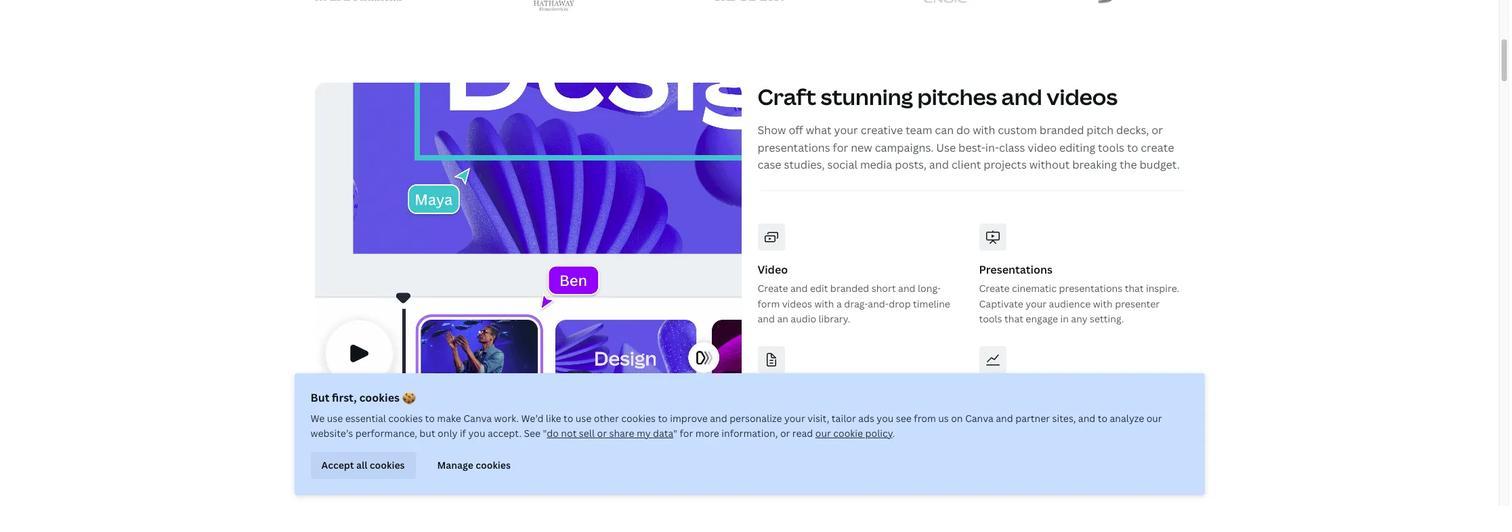 Task type: locate. For each thing, give the bounding box(es) containing it.
0 horizontal spatial use
[[327, 412, 343, 425]]

or down bring
[[979, 420, 989, 433]]

canva up if
[[464, 412, 492, 425]]

for up "social"
[[833, 140, 849, 155]]

branded inside 'video create and edit branded short and long- form videos with a drag-and-drop timeline and an audio library.'
[[831, 282, 869, 295]]

audio
[[791, 312, 817, 325]]

create
[[1141, 140, 1174, 155]]

" inside we use essential cookies to make canva work. we'd like to use other cookies to improve and personalize your visit, tailor ads you see from us on canva and partner sites, and to analyze our website's performance, but only if you accept. see "
[[543, 427, 547, 440]]

1 horizontal spatial do
[[957, 123, 970, 138]]

that down captivate
[[1005, 312, 1024, 325]]

sell
[[579, 427, 595, 440]]

1 vertical spatial you
[[468, 427, 485, 440]]

cookies down accept. at left
[[476, 459, 511, 471]]

or
[[1152, 123, 1163, 138], [979, 420, 989, 433], [597, 427, 607, 440], [781, 427, 790, 440], [758, 435, 768, 448]]

but first, cookies 🍪
[[311, 390, 416, 405]]

🍪
[[402, 390, 416, 405]]

your up read
[[785, 412, 805, 425]]

0 vertical spatial tools
[[1098, 140, 1125, 155]]

accept
[[322, 459, 354, 471]]

1 vertical spatial videos
[[782, 297, 812, 310]]

and inside show off what your creative team can do with custom branded pitch decks, or presentations for new campaigns. use best-in-class video editing tools to create case studies, social media posts, and client projects without breaking the budget.
[[930, 157, 949, 172]]

1 vertical spatial tools
[[979, 312, 1002, 325]]

0 horizontal spatial our
[[816, 427, 831, 440]]

visit,
[[808, 412, 830, 425]]

data left sites,
[[1029, 405, 1050, 417]]

or left read
[[781, 427, 790, 440]]

0 vertical spatial you
[[877, 412, 894, 425]]

1 horizontal spatial presentations
[[1059, 282, 1123, 295]]

0 horizontal spatial for
[[680, 427, 693, 440]]

create inside 'video create and edit branded short and long- form videos with a drag-and-drop timeline and an audio library.'
[[758, 282, 788, 295]]

analyze
[[1110, 412, 1145, 425]]

0 horizontal spatial create
[[758, 282, 788, 295]]

personalize
[[730, 412, 782, 425]]

tools down captivate
[[979, 312, 1002, 325]]

for down the "improve" at the left
[[680, 427, 693, 440]]

0 horizontal spatial do
[[547, 427, 559, 440]]

with left a
[[815, 297, 834, 310]]

inspire.
[[1146, 282, 1180, 295]]

any
[[1071, 312, 1088, 325]]

videos down briefs
[[930, 420, 960, 433]]

1 create from the left
[[758, 282, 788, 295]]

use up sell
[[576, 412, 592, 425]]

0 horizontal spatial that
[[1005, 312, 1024, 325]]

0 horizontal spatial tools
[[979, 312, 1002, 325]]

by
[[1086, 435, 1097, 448]]

1 " from the left
[[543, 427, 547, 440]]

1 vertical spatial branded
[[831, 282, 869, 295]]

on
[[951, 412, 963, 425]]

you right if
[[468, 427, 485, 440]]

presentations create cinematic presentations that inspire. captivate your audience with presenter tools that engage in any setting.
[[979, 262, 1180, 325]]

an
[[777, 312, 789, 325]]

with up setting.
[[1093, 297, 1113, 310]]

0 vertical spatial for
[[833, 140, 849, 155]]

do not sell or share my data link
[[547, 427, 674, 440]]

flourish.
[[1099, 435, 1139, 448]]

branded inside show off what your creative team can do with custom branded pitch decks, or presentations for new campaigns. use best-in-class video editing tools to create case studies, social media posts, and client projects without breaking the budget.
[[1040, 123, 1084, 138]]

0 horizontal spatial "
[[543, 427, 547, 440]]

0 horizontal spatial presentations
[[758, 140, 830, 155]]

0 vertical spatial presentations
[[758, 140, 830, 155]]

1 vertical spatial do
[[547, 427, 559, 440]]

data up flourish.
[[1108, 420, 1129, 433]]

2 vertical spatial videos
[[930, 420, 960, 433]]

with inside presentations create cinematic presentations that inspire. captivate your audience with presenter tools that engage in any setting.
[[1093, 297, 1113, 310]]

library.
[[819, 312, 851, 325]]

short
[[872, 282, 896, 295]]

1 horizontal spatial create
[[979, 282, 1010, 295]]

if
[[460, 427, 466, 440]]

1 horizontal spatial "
[[674, 427, 678, 440]]

to down decks,
[[1127, 140, 1139, 155]]

or right sell
[[597, 427, 607, 440]]

with up 'in-'
[[973, 123, 996, 138]]

2 create from the left
[[979, 282, 1010, 295]]

case
[[758, 157, 782, 172]]

tools
[[1098, 140, 1125, 155], [979, 312, 1002, 325]]

cookies right all
[[370, 459, 405, 471]]

0 horizontal spatial canva
[[464, 412, 492, 425]]

you
[[877, 412, 894, 425], [468, 427, 485, 440]]

branded up 'drag-'
[[831, 282, 869, 295]]

2 horizontal spatial videos
[[1047, 82, 1118, 111]]

our down visit,
[[816, 427, 831, 440]]

accept.
[[488, 427, 522, 440]]

use
[[937, 140, 956, 155]]

" down the "improve" at the left
[[674, 427, 678, 440]]

but
[[420, 427, 435, 440]]

with up interactive
[[1081, 405, 1100, 417]]

your
[[834, 123, 858, 138], [1026, 297, 1047, 310], [1006, 405, 1027, 417], [785, 412, 805, 425]]

videos up audio
[[782, 297, 812, 310]]

to inside show off what your creative team can do with custom branded pitch decks, or presentations for new campaigns. use best-in-class video editing tools to create case studies, social media posts, and client projects without breaking the budget.
[[1127, 140, 1139, 155]]

do down like
[[547, 427, 559, 440]]

create up form in the bottom of the page
[[758, 282, 788, 295]]

0 vertical spatial branded
[[1040, 123, 1084, 138]]

2 use from the left
[[576, 412, 592, 425]]

0 vertical spatial our
[[1147, 412, 1162, 425]]

your up animated
[[1006, 405, 1027, 417]]

see
[[524, 427, 541, 440]]

partner
[[1016, 412, 1050, 425]]

2 horizontal spatial data
[[1108, 420, 1129, 433]]

1 vertical spatial for
[[680, 427, 693, 440]]

do not sell or share my data " for more information, or read our cookie policy .
[[547, 427, 895, 440]]

"
[[543, 427, 547, 440], [674, 427, 678, 440]]

easily
[[784, 420, 811, 433]]

2 " from the left
[[674, 427, 678, 440]]

manage cookies button
[[427, 452, 522, 479]]

branded
[[1040, 123, 1084, 138], [831, 282, 869, 295]]

branded up editing
[[1040, 123, 1084, 138]]

performance,
[[355, 427, 417, 440]]

data right "my"
[[653, 427, 674, 440]]

0 horizontal spatial branded
[[831, 282, 869, 295]]

1 use from the left
[[327, 412, 343, 425]]

videos up pitch on the right
[[1047, 82, 1118, 111]]

you up policy
[[877, 412, 894, 425]]

1 horizontal spatial tools
[[1098, 140, 1125, 155]]

create for presentations
[[979, 282, 1010, 295]]

use up 'website's'
[[327, 412, 343, 425]]

to left life
[[1052, 405, 1062, 417]]

or down docs.
[[758, 435, 768, 448]]

0 vertical spatial do
[[957, 123, 970, 138]]

cookies inside 'button'
[[476, 459, 511, 471]]

without
[[1030, 157, 1070, 172]]

berkshire hathaway image
[[532, 0, 576, 10]]

client
[[952, 157, 981, 172]]

and
[[1002, 82, 1043, 111], [930, 157, 949, 172], [791, 282, 808, 295], [898, 282, 916, 295], [758, 312, 775, 325], [710, 412, 727, 425], [996, 412, 1013, 425], [1079, 412, 1096, 425], [911, 420, 928, 433], [1037, 420, 1054, 433]]

1 horizontal spatial you
[[877, 412, 894, 425]]

1 horizontal spatial videos
[[930, 420, 960, 433]]

information,
[[722, 427, 778, 440]]

timeline
[[913, 297, 951, 310]]

that up presenter
[[1125, 282, 1144, 295]]

1 vertical spatial presentations
[[1059, 282, 1123, 295]]

1 horizontal spatial use
[[576, 412, 592, 425]]

0 horizontal spatial videos
[[782, 297, 812, 310]]

canva down add
[[804, 435, 833, 448]]

your up new at right top
[[834, 123, 858, 138]]

your inside presentations create cinematic presentations that inspire. captivate your audience with presenter tools that engage in any setting.
[[1026, 297, 1047, 310]]

and left edit
[[791, 282, 808, 295]]

tools down pitch on the right
[[1098, 140, 1125, 155]]

with right briefs
[[942, 405, 962, 417]]

1 horizontal spatial canva
[[804, 435, 833, 448]]

1 horizontal spatial our
[[1147, 412, 1162, 425]]

and inside bring your data to life with beautiful charts, or animated and interactive data visualizations powered by flourish.
[[1037, 420, 1054, 433]]

do
[[957, 123, 970, 138], [547, 427, 559, 440]]

accept all cookies
[[322, 459, 405, 471]]

to right like
[[564, 412, 573, 425]]

presentations down off
[[758, 140, 830, 155]]

and down use
[[930, 157, 949, 172]]

and-
[[868, 297, 889, 310]]

and up powered
[[1037, 420, 1054, 433]]

do right can
[[957, 123, 970, 138]]

in-
[[986, 140, 999, 155]]

visualizations
[[979, 435, 1041, 448]]

create inside presentations create cinematic presentations that inspire. captivate your audience with presenter tools that engage in any setting.
[[979, 282, 1010, 295]]

create
[[758, 282, 788, 295], [979, 282, 1010, 295]]

the
[[1120, 157, 1137, 172]]

our right analyze at the right bottom
[[1147, 412, 1162, 425]]

see
[[896, 412, 912, 425]]

or up create on the right top of the page
[[1152, 123, 1163, 138]]

create up captivate
[[979, 282, 1010, 295]]

new
[[851, 140, 873, 155]]

pitch
[[1087, 123, 1114, 138]]

cookie
[[834, 427, 863, 440]]

1 vertical spatial our
[[816, 427, 831, 440]]

editing
[[1060, 140, 1096, 155]]

your down cinematic
[[1026, 297, 1047, 310]]

presentations
[[979, 262, 1053, 277]]

1 horizontal spatial branded
[[1040, 123, 1084, 138]]

share
[[609, 427, 635, 440]]

or inside bring your data to life with beautiful charts, or animated and interactive data visualizations powered by flourish.
[[979, 420, 989, 433]]

and down briefs
[[911, 420, 928, 433]]

presentations
[[758, 140, 830, 155], [1059, 282, 1123, 295]]

create for video
[[758, 282, 788, 295]]

presentations inside show off what your creative team can do with custom branded pitch decks, or presentations for new campaigns. use best-in-class video editing tools to create case studies, social media posts, and client projects without breaking the budget.
[[758, 140, 830, 155]]

" right see
[[543, 427, 547, 440]]

to
[[1127, 140, 1139, 155], [1052, 405, 1062, 417], [425, 412, 435, 425], [564, 412, 573, 425], [658, 412, 668, 425], [1098, 412, 1108, 425]]

briefs
[[913, 405, 940, 417]]

canva right on
[[965, 412, 994, 425]]

1 horizontal spatial for
[[833, 140, 849, 155]]

with inside build comprehensive, multimedia briefs with docs. easily add images, graphics and videos or embed canva designs.
[[942, 405, 962, 417]]

canva
[[464, 412, 492, 425], [965, 412, 994, 425], [804, 435, 833, 448]]

our
[[1147, 412, 1162, 425], [816, 427, 831, 440]]

presentations up audience
[[1059, 282, 1123, 295]]

1 horizontal spatial that
[[1125, 282, 1144, 295]]



Task type: describe. For each thing, give the bounding box(es) containing it.
a
[[837, 297, 842, 310]]

other
[[594, 412, 619, 425]]

us
[[939, 412, 949, 425]]

your inside bring your data to life with beautiful charts, or animated and interactive data visualizations powered by flourish.
[[1006, 405, 1027, 417]]

custom
[[998, 123, 1037, 138]]

drop
[[889, 297, 911, 310]]

and down form in the bottom of the page
[[758, 312, 775, 325]]

my
[[637, 427, 651, 440]]

first,
[[332, 390, 357, 405]]

do inside show off what your creative team can do with custom branded pitch decks, or presentations for new campaigns. use best-in-class video editing tools to create case studies, social media posts, and client projects without breaking the budget.
[[957, 123, 970, 138]]

bring your data to life with beautiful charts, or animated and interactive data visualizations powered by flourish.
[[979, 405, 1178, 448]]

accept all cookies button
[[311, 452, 416, 479]]

we
[[311, 412, 325, 425]]

best-
[[959, 140, 986, 155]]

drag-
[[844, 297, 868, 310]]

social
[[828, 157, 858, 172]]

budget.
[[1140, 157, 1180, 172]]

to left the "improve" at the left
[[658, 412, 668, 425]]

0 horizontal spatial data
[[653, 427, 674, 440]]

docs.
[[758, 420, 782, 433]]

bring
[[979, 405, 1004, 417]]

essential
[[345, 412, 386, 425]]

tailor
[[832, 412, 856, 425]]

powered
[[1043, 435, 1083, 448]]

captivate
[[979, 297, 1024, 310]]

0 vertical spatial videos
[[1047, 82, 1118, 111]]

audience
[[1049, 297, 1091, 310]]

0 vertical spatial that
[[1125, 282, 1144, 295]]

or inside show off what your creative team can do with custom branded pitch decks, or presentations for new campaigns. use best-in-class video editing tools to create case studies, social media posts, and client projects without breaking the budget.
[[1152, 123, 1163, 138]]

comprehensive,
[[784, 405, 857, 417]]

interactive
[[1057, 420, 1106, 433]]

and inside build comprehensive, multimedia briefs with docs. easily add images, graphics and videos or embed canva designs.
[[911, 420, 928, 433]]

manage cookies
[[437, 459, 511, 471]]

to inside bring your data to life with beautiful charts, or animated and interactive data visualizations powered by flourish.
[[1052, 405, 1062, 417]]

and right life
[[1079, 412, 1096, 425]]

campaigns.
[[875, 140, 934, 155]]

show off what your creative team can do with custom branded pitch decks, or presentations for new campaigns. use best-in-class video editing tools to create case studies, social media posts, and client projects without breaking the budget.
[[758, 123, 1180, 172]]

we'd
[[521, 412, 544, 425]]

sites,
[[1053, 412, 1076, 425]]

presentations inside presentations create cinematic presentations that inspire. captivate your audience with presenter tools that engage in any setting.
[[1059, 282, 1123, 295]]

setting.
[[1090, 312, 1124, 325]]

like
[[546, 412, 561, 425]]

video create and edit branded short and long- form videos with a drag-and-drop timeline and an audio library.
[[758, 262, 951, 325]]

not
[[561, 427, 577, 440]]

posts,
[[895, 157, 927, 172]]

make
[[437, 412, 461, 425]]

2 horizontal spatial canva
[[965, 412, 994, 425]]

all
[[356, 459, 368, 471]]

02-agency (4) image
[[315, 83, 742, 452]]

breaking
[[1073, 157, 1117, 172]]

images,
[[833, 420, 867, 433]]

creative
[[861, 123, 903, 138]]

add
[[813, 420, 831, 433]]

1 horizontal spatial data
[[1029, 405, 1050, 417]]

read
[[793, 427, 813, 440]]

and up visualizations on the bottom of the page
[[996, 412, 1013, 425]]

work.
[[494, 412, 519, 425]]

engage
[[1026, 312, 1058, 325]]

and up drop
[[898, 282, 916, 295]]

with inside bring your data to life with beautiful charts, or animated and interactive data visualizations powered by flourish.
[[1081, 405, 1100, 417]]

our inside we use essential cookies to make canva work. we'd like to use other cookies to improve and personalize your visit, tailor ads you see from us on canva and partner sites, and to analyze our website's performance, but only if you accept. see "
[[1147, 412, 1162, 425]]

off
[[789, 123, 804, 138]]

your inside show off what your creative team can do with custom branded pitch decks, or presentations for new campaigns. use best-in-class video editing tools to create case studies, social media posts, and client projects without breaking the budget.
[[834, 123, 858, 138]]

long-
[[918, 282, 941, 295]]

form
[[758, 297, 780, 310]]

build
[[758, 405, 782, 417]]

decks,
[[1117, 123, 1149, 138]]

pitches
[[918, 82, 997, 111]]

to left analyze at the right bottom
[[1098, 412, 1108, 425]]

0 horizontal spatial you
[[468, 427, 485, 440]]

can
[[935, 123, 954, 138]]

cookies down "🍪"
[[388, 412, 423, 425]]

and up do not sell or share my data " for more information, or read our cookie policy .
[[710, 412, 727, 425]]

cinematic
[[1012, 282, 1057, 295]]

.
[[893, 427, 895, 440]]

cookies inside button
[[370, 459, 405, 471]]

videos inside build comprehensive, multimedia briefs with docs. easily add images, graphics and videos or embed canva designs.
[[930, 420, 960, 433]]

graphics
[[870, 420, 908, 433]]

projects
[[984, 157, 1027, 172]]

charts,
[[1146, 405, 1178, 417]]

what
[[806, 123, 832, 138]]

only
[[438, 427, 458, 440]]

edit
[[810, 282, 828, 295]]

we use essential cookies to make canva work. we'd like to use other cookies to improve and personalize your visit, tailor ads you see from us on canva and partner sites, and to analyze our website's performance, but only if you accept. see "
[[311, 412, 1162, 440]]

tools inside presentations create cinematic presentations that inspire. captivate your audience with presenter tools that engage in any setting.
[[979, 312, 1002, 325]]

with inside show off what your creative team can do with custom branded pitch decks, or presentations for new campaigns. use best-in-class video editing tools to create case studies, social media posts, and client projects without breaking the budget.
[[973, 123, 996, 138]]

website's
[[311, 427, 353, 440]]

videos inside 'video create and edit branded short and long- form videos with a drag-and-drop timeline and an audio library.'
[[782, 297, 812, 310]]

cookies up "my"
[[621, 412, 656, 425]]

life
[[1064, 405, 1078, 417]]

tools inside show off what your creative team can do with custom branded pitch decks, or presentations for new campaigns. use best-in-class video editing tools to create case studies, social media posts, and client projects without breaking the budget.
[[1098, 140, 1125, 155]]

ads
[[859, 412, 875, 425]]

with inside 'video create and edit branded short and long- form videos with a drag-and-drop timeline and an audio library.'
[[815, 297, 834, 310]]

craft stunning pitches and videos
[[758, 82, 1118, 111]]

from
[[914, 412, 936, 425]]

but
[[311, 390, 330, 405]]

designs.
[[835, 435, 872, 448]]

your inside we use essential cookies to make canva work. we'd like to use other cookies to improve and personalize your visit, tailor ads you see from us on canva and partner sites, and to analyze our website's performance, but only if you accept. see "
[[785, 412, 805, 425]]

team
[[906, 123, 933, 138]]

studies,
[[784, 157, 825, 172]]

manage
[[437, 459, 473, 471]]

canva inside build comprehensive, multimedia briefs with docs. easily add images, graphics and videos or embed canva designs.
[[804, 435, 833, 448]]

engie image
[[923, 0, 968, 3]]

improve
[[670, 412, 708, 425]]

class
[[999, 140, 1025, 155]]

and up custom
[[1002, 82, 1043, 111]]

to up but
[[425, 412, 435, 425]]

sony music image
[[1098, 0, 1185, 4]]

cookies up the essential at the bottom left
[[359, 390, 400, 405]]

1 vertical spatial that
[[1005, 312, 1024, 325]]

multimedia
[[859, 405, 911, 417]]

presenter
[[1115, 297, 1160, 310]]

for inside show off what your creative team can do with custom branded pitch decks, or presentations for new campaigns. use best-in-class video editing tools to create case studies, social media posts, and client projects without breaking the budget.
[[833, 140, 849, 155]]

video
[[758, 262, 788, 277]]

or inside build comprehensive, multimedia briefs with docs. easily add images, graphics and videos or embed canva designs.
[[758, 435, 768, 448]]



Task type: vqa. For each thing, say whether or not it's contained in the screenshot.
CONTROLS
no



